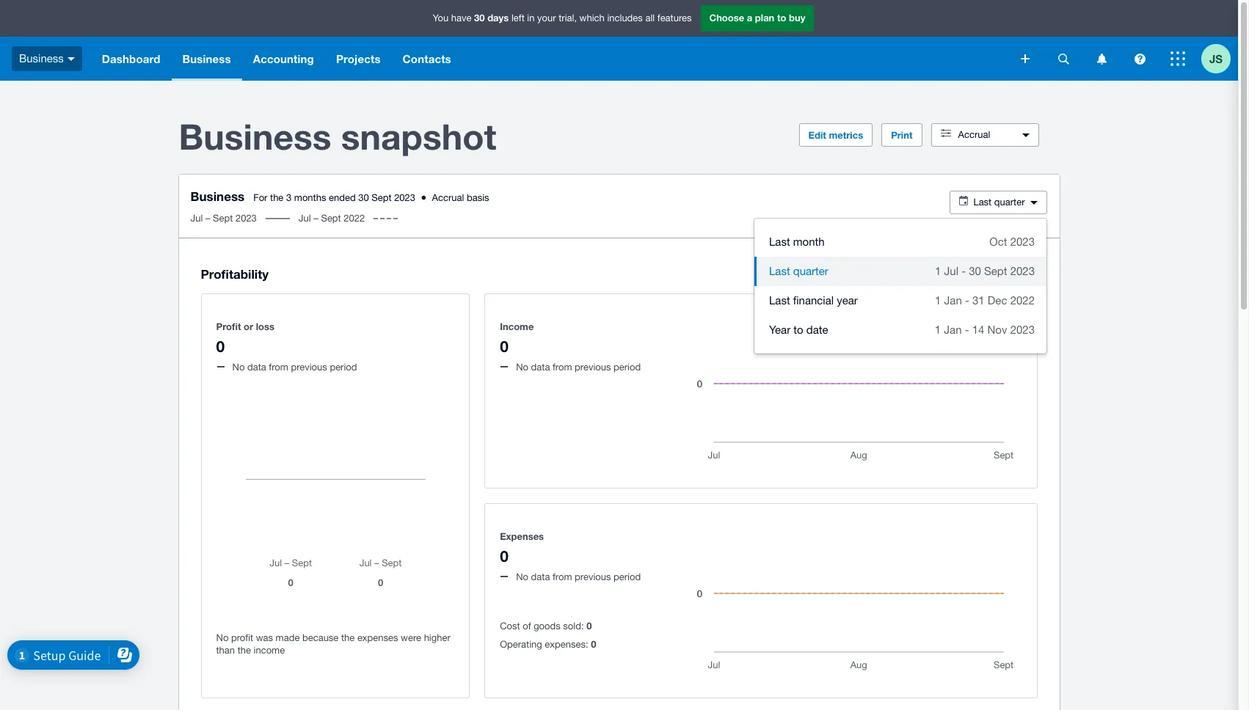 Task type: vqa. For each thing, say whether or not it's contained in the screenshot.
JUL
yes



Task type: describe. For each thing, give the bounding box(es) containing it.
nov
[[988, 324, 1008, 336]]

income 0
[[500, 321, 534, 356]]

1 for 1 jan - 14 nov 2023
[[935, 324, 941, 336]]

14
[[973, 324, 985, 336]]

ended
[[329, 192, 356, 203]]

no for expenses 0
[[516, 572, 529, 583]]

0 inside income 0
[[500, 338, 509, 356]]

date
[[807, 324, 829, 336]]

no for profit or loss 0
[[232, 362, 245, 373]]

2023 right ended
[[394, 192, 416, 203]]

data for income 0
[[531, 362, 550, 373]]

you
[[433, 13, 449, 24]]

jan for 1 jan - 31 dec 2022
[[945, 294, 962, 307]]

month
[[794, 236, 825, 248]]

quarter inside period list box
[[794, 265, 829, 278]]

0 vertical spatial 2022
[[344, 213, 365, 224]]

1 for 1 jul - 30 sept 2023
[[935, 265, 942, 278]]

for
[[253, 192, 268, 203]]

last for 1 jul - 30 sept 2023
[[769, 265, 790, 278]]

no profit was made because the expenses were higher than the income
[[216, 633, 451, 656]]

was
[[256, 633, 273, 644]]

1 jan - 31 dec 2022
[[935, 294, 1035, 307]]

days
[[488, 12, 509, 24]]

31
[[973, 294, 985, 307]]

to inside banner
[[777, 12, 787, 24]]

left
[[512, 13, 525, 24]]

1 jul - 30 sept 2023
[[935, 265, 1035, 278]]

period for expenses 0
[[614, 572, 641, 583]]

last for oct 2023
[[769, 236, 790, 248]]

data for expenses 0
[[531, 572, 550, 583]]

1 vertical spatial accrual
[[432, 192, 464, 203]]

to inside period list box
[[794, 324, 804, 336]]

projects
[[336, 52, 381, 65]]

financial
[[794, 294, 834, 307]]

plan
[[755, 12, 775, 24]]

print
[[891, 129, 913, 141]]

or
[[244, 321, 253, 332]]

- for 31
[[965, 294, 970, 307]]

basis
[[467, 192, 489, 203]]

features
[[658, 13, 692, 24]]

year
[[769, 324, 791, 336]]

which
[[580, 13, 605, 24]]

print button
[[882, 123, 923, 147]]

jul inside period list box
[[945, 265, 959, 278]]

higher
[[424, 633, 451, 644]]

period for income 0
[[614, 362, 641, 373]]

business button
[[0, 37, 91, 81]]

svg image
[[1171, 51, 1186, 66]]

expenses
[[357, 633, 398, 644]]

sept up profitability
[[213, 213, 233, 224]]

none field containing last month
[[754, 218, 1048, 355]]

– for sept 2023
[[206, 213, 210, 224]]

group containing last month
[[755, 219, 1047, 354]]

includes
[[607, 13, 643, 24]]

quarter inside popup button
[[995, 197, 1025, 208]]

accounting
[[253, 52, 314, 65]]

0 horizontal spatial 30
[[358, 192, 369, 203]]

jan for 1 jan - 14 nov 2023
[[944, 324, 962, 336]]

made
[[276, 633, 300, 644]]

in
[[527, 13, 535, 24]]

previous for income 0
[[575, 362, 611, 373]]

profitability
[[201, 267, 269, 282]]

0 vertical spatial the
[[270, 192, 284, 203]]

sold:
[[563, 621, 584, 632]]

jul for jul – sept 2022
[[299, 213, 311, 224]]

from for income 0
[[553, 362, 572, 373]]

choose a plan to buy
[[710, 12, 806, 24]]

accrual button
[[931, 123, 1039, 147]]

last inside last quarter popup button
[[974, 197, 992, 208]]

accrual inside popup button
[[959, 129, 991, 140]]

choose
[[710, 12, 745, 24]]

edit
[[809, 129, 827, 141]]

no data from previous period for expenses 0
[[516, 572, 641, 583]]

contacts button
[[392, 37, 462, 81]]

cost
[[500, 621, 520, 632]]

svg image inside business popup button
[[67, 57, 75, 61]]

income
[[500, 321, 534, 332]]

sept down ended
[[321, 213, 341, 224]]

your
[[537, 13, 556, 24]]

last financial year
[[769, 294, 858, 307]]

expenses:
[[545, 640, 589, 651]]

js button
[[1202, 37, 1239, 81]]

last month
[[769, 236, 825, 248]]

income
[[254, 645, 285, 656]]

year to date
[[769, 324, 829, 336]]

a
[[747, 12, 753, 24]]

operating
[[500, 640, 542, 651]]

period list box
[[755, 219, 1047, 354]]

data for profit or loss 0
[[247, 362, 266, 373]]

2023 down "oct 2023"
[[1011, 265, 1035, 278]]

metrics
[[829, 129, 864, 141]]

3
[[286, 192, 292, 203]]

no for income 0
[[516, 362, 529, 373]]



Task type: locate. For each thing, give the bounding box(es) containing it.
you have 30 days left in your trial, which includes all features
[[433, 12, 692, 24]]

last
[[974, 197, 992, 208], [769, 236, 790, 248], [769, 265, 790, 278], [769, 294, 790, 307]]

last up oct
[[974, 197, 992, 208]]

from for expenses 0
[[553, 572, 572, 583]]

business
[[19, 52, 64, 64], [182, 52, 231, 65], [179, 115, 331, 157], [191, 189, 245, 204]]

0 vertical spatial accrual
[[959, 129, 991, 140]]

0 vertical spatial 1
[[935, 265, 942, 278]]

2 vertical spatial 30
[[969, 265, 982, 278]]

of
[[523, 621, 531, 632]]

1 vertical spatial -
[[965, 294, 970, 307]]

30 inside period list box
[[969, 265, 982, 278]]

0 vertical spatial 30
[[474, 12, 485, 24]]

dashboard link
[[91, 37, 171, 81]]

jan left 14
[[944, 324, 962, 336]]

data down income 0
[[531, 362, 550, 373]]

1 horizontal spatial last quarter
[[974, 197, 1025, 208]]

business snapshot
[[179, 115, 497, 157]]

expenses
[[500, 531, 544, 542]]

because
[[302, 633, 339, 644]]

no data from previous period up 'sold:'
[[516, 572, 641, 583]]

goods
[[534, 621, 561, 632]]

to left buy
[[777, 12, 787, 24]]

2 jan from the top
[[944, 324, 962, 336]]

edit metrics
[[809, 129, 864, 141]]

2 vertical spatial -
[[965, 324, 970, 336]]

profit
[[216, 321, 241, 332]]

contacts
[[403, 52, 451, 65]]

last quarter up oct
[[974, 197, 1025, 208]]

0 horizontal spatial jul
[[191, 213, 203, 224]]

2022 right dec on the top right
[[1011, 294, 1035, 307]]

previous for expenses 0
[[575, 572, 611, 583]]

- up 1 jan - 31 dec 2022
[[962, 265, 966, 278]]

2 horizontal spatial jul
[[945, 265, 959, 278]]

2 horizontal spatial 30
[[969, 265, 982, 278]]

all
[[646, 13, 655, 24]]

1 vertical spatial 2022
[[1011, 294, 1035, 307]]

last up year
[[769, 294, 790, 307]]

no down profit or loss 0
[[232, 362, 245, 373]]

from for profit or loss 0
[[269, 362, 288, 373]]

navigation inside banner
[[91, 37, 1011, 81]]

1 horizontal spatial –
[[314, 213, 319, 224]]

0 vertical spatial last quarter
[[974, 197, 1025, 208]]

business button
[[171, 37, 242, 81]]

1 up 1 jan - 31 dec 2022
[[935, 265, 942, 278]]

from
[[269, 362, 288, 373], [553, 362, 572, 373], [553, 572, 572, 583]]

jan left "31"
[[945, 294, 962, 307]]

last quarter inside last quarter popup button
[[974, 197, 1025, 208]]

the left 3 at left
[[270, 192, 284, 203]]

0 horizontal spatial accrual
[[432, 192, 464, 203]]

the
[[270, 192, 284, 203], [341, 633, 355, 644], [238, 645, 251, 656]]

months
[[294, 192, 326, 203]]

banner containing js
[[0, 0, 1239, 81]]

js
[[1210, 52, 1223, 65]]

no data from previous period for income 0
[[516, 362, 641, 373]]

- left "31"
[[965, 294, 970, 307]]

business inside popup button
[[19, 52, 64, 64]]

0 right 'expenses:'
[[591, 639, 596, 651]]

previous
[[291, 362, 327, 373], [575, 362, 611, 373], [575, 572, 611, 583]]

last quarter down "last month"
[[769, 265, 829, 278]]

no up than at the bottom left of page
[[216, 633, 229, 644]]

no data from previous period down income 0
[[516, 362, 641, 373]]

1 vertical spatial jan
[[944, 324, 962, 336]]

1 horizontal spatial 30
[[474, 12, 485, 24]]

data
[[247, 362, 266, 373], [531, 362, 550, 373], [531, 572, 550, 583]]

1 – from the left
[[206, 213, 210, 224]]

2023 right oct
[[1011, 236, 1035, 248]]

quarter down month in the top right of the page
[[794, 265, 829, 278]]

2023 down for
[[236, 213, 257, 224]]

30 inside banner
[[474, 12, 485, 24]]

0 vertical spatial quarter
[[995, 197, 1025, 208]]

1 horizontal spatial accrual
[[959, 129, 991, 140]]

1 for 1 jan - 31 dec 2022
[[935, 294, 942, 307]]

0 down the income
[[500, 338, 509, 356]]

accrual up last quarter popup button
[[959, 129, 991, 140]]

2 horizontal spatial the
[[341, 633, 355, 644]]

profit
[[231, 633, 253, 644]]

data down profit or loss 0
[[247, 362, 266, 373]]

accrual
[[959, 129, 991, 140], [432, 192, 464, 203]]

1 jan - 14 nov 2023
[[935, 324, 1035, 336]]

2023 right the nov
[[1011, 324, 1035, 336]]

1 left 14
[[935, 324, 941, 336]]

oct 2023
[[990, 236, 1035, 248]]

0 down profit
[[216, 338, 225, 356]]

2 vertical spatial 1
[[935, 324, 941, 336]]

sept inside period list box
[[985, 265, 1008, 278]]

banner
[[0, 0, 1239, 81]]

30 right ended
[[358, 192, 369, 203]]

trial,
[[559, 13, 577, 24]]

were
[[401, 633, 421, 644]]

1 vertical spatial to
[[794, 324, 804, 336]]

than
[[216, 645, 235, 656]]

accounting button
[[242, 37, 325, 81]]

no data from previous period for profit or loss 0
[[232, 362, 357, 373]]

0 horizontal spatial the
[[238, 645, 251, 656]]

dec
[[988, 294, 1008, 307]]

business inside dropdown button
[[182, 52, 231, 65]]

0 vertical spatial -
[[962, 265, 966, 278]]

30 up "31"
[[969, 265, 982, 278]]

last for 1 jan - 31 dec 2022
[[769, 294, 790, 307]]

navigation containing dashboard
[[91, 37, 1011, 81]]

group
[[755, 219, 1047, 354]]

2022 inside period list box
[[1011, 294, 1035, 307]]

buy
[[789, 12, 806, 24]]

1 vertical spatial last quarter
[[769, 265, 829, 278]]

oct
[[990, 236, 1008, 248]]

sept right ended
[[372, 192, 392, 203]]

2 vertical spatial the
[[238, 645, 251, 656]]

–
[[206, 213, 210, 224], [314, 213, 319, 224]]

last quarter button
[[950, 191, 1048, 214]]

last down "last month"
[[769, 265, 790, 278]]

0 right 'sold:'
[[587, 621, 592, 632]]

0
[[216, 338, 225, 356], [500, 338, 509, 356], [500, 548, 509, 566], [587, 621, 592, 632], [591, 639, 596, 651]]

jul – sept 2022
[[299, 213, 365, 224]]

1 vertical spatial the
[[341, 633, 355, 644]]

0 inside profit or loss 0
[[216, 338, 225, 356]]

0 horizontal spatial to
[[777, 12, 787, 24]]

jul – sept 2023
[[191, 213, 257, 224]]

None field
[[754, 218, 1048, 355]]

– down months
[[314, 213, 319, 224]]

dashboard
[[102, 52, 160, 65]]

2022
[[344, 213, 365, 224], [1011, 294, 1035, 307]]

data down expenses 0
[[531, 572, 550, 583]]

for the 3 months ended 30 sept 2023  ●  accrual basis
[[253, 192, 489, 203]]

to
[[777, 12, 787, 24], [794, 324, 804, 336]]

0 inside expenses 0
[[500, 548, 509, 566]]

no down expenses 0
[[516, 572, 529, 583]]

accrual left basis
[[432, 192, 464, 203]]

1 jan from the top
[[945, 294, 962, 307]]

30 right "have" on the left top of the page
[[474, 12, 485, 24]]

the down profit
[[238, 645, 251, 656]]

jul up 1 jan - 31 dec 2022
[[945, 265, 959, 278]]

1 horizontal spatial 2022
[[1011, 294, 1035, 307]]

0 horizontal spatial quarter
[[794, 265, 829, 278]]

sept
[[372, 192, 392, 203], [213, 213, 233, 224], [321, 213, 341, 224], [985, 265, 1008, 278]]

0 horizontal spatial last quarter
[[769, 265, 829, 278]]

have
[[451, 13, 472, 24]]

0 down expenses
[[500, 548, 509, 566]]

1 vertical spatial 30
[[358, 192, 369, 203]]

quarter up "oct 2023"
[[995, 197, 1025, 208]]

sept up dec on the top right
[[985, 265, 1008, 278]]

quarter
[[995, 197, 1025, 208], [794, 265, 829, 278]]

– for sept 2022
[[314, 213, 319, 224]]

last left month in the top right of the page
[[769, 236, 790, 248]]

the right because
[[341, 633, 355, 644]]

- for 14
[[965, 324, 970, 336]]

year
[[837, 294, 858, 307]]

cost of goods sold: 0 operating expenses: 0
[[500, 621, 596, 651]]

projects button
[[325, 37, 392, 81]]

loss
[[256, 321, 275, 332]]

0 horizontal spatial 2022
[[344, 213, 365, 224]]

profit or loss 0
[[216, 321, 275, 356]]

jul up profitability
[[191, 213, 203, 224]]

period
[[330, 362, 357, 373], [614, 362, 641, 373], [614, 572, 641, 583]]

snapshot
[[341, 115, 497, 157]]

1 horizontal spatial the
[[270, 192, 284, 203]]

2 – from the left
[[314, 213, 319, 224]]

no down income 0
[[516, 362, 529, 373]]

– up profitability
[[206, 213, 210, 224]]

edit metrics button
[[799, 123, 873, 147]]

1 vertical spatial 1
[[935, 294, 942, 307]]

-
[[962, 265, 966, 278], [965, 294, 970, 307], [965, 324, 970, 336]]

1 horizontal spatial to
[[794, 324, 804, 336]]

jul for jul – sept 2023
[[191, 213, 203, 224]]

no data from previous period down the loss
[[232, 362, 357, 373]]

svg image
[[1058, 53, 1069, 64], [1097, 53, 1107, 64], [1135, 53, 1146, 64], [1021, 54, 1030, 63], [67, 57, 75, 61]]

jul down months
[[299, 213, 311, 224]]

previous for profit or loss 0
[[291, 362, 327, 373]]

navigation
[[91, 37, 1011, 81]]

0 horizontal spatial –
[[206, 213, 210, 224]]

jul
[[191, 213, 203, 224], [299, 213, 311, 224], [945, 265, 959, 278]]

expenses 0
[[500, 531, 544, 566]]

jan
[[945, 294, 962, 307], [944, 324, 962, 336]]

1 vertical spatial quarter
[[794, 265, 829, 278]]

0 vertical spatial jan
[[945, 294, 962, 307]]

2022 down ended
[[344, 213, 365, 224]]

no data from previous period
[[232, 362, 357, 373], [516, 362, 641, 373], [516, 572, 641, 583]]

period for profit or loss 0
[[330, 362, 357, 373]]

1 horizontal spatial quarter
[[995, 197, 1025, 208]]

last quarter
[[974, 197, 1025, 208], [769, 265, 829, 278]]

to right year
[[794, 324, 804, 336]]

1 left "31"
[[935, 294, 942, 307]]

0 vertical spatial to
[[777, 12, 787, 24]]

- for 30
[[962, 265, 966, 278]]

- left 14
[[965, 324, 970, 336]]

1 horizontal spatial jul
[[299, 213, 311, 224]]

last quarter inside period list box
[[769, 265, 829, 278]]

no inside the no profit was made because the expenses were higher than the income
[[216, 633, 229, 644]]

2023
[[394, 192, 416, 203], [236, 213, 257, 224], [1011, 236, 1035, 248], [1011, 265, 1035, 278], [1011, 324, 1035, 336]]



